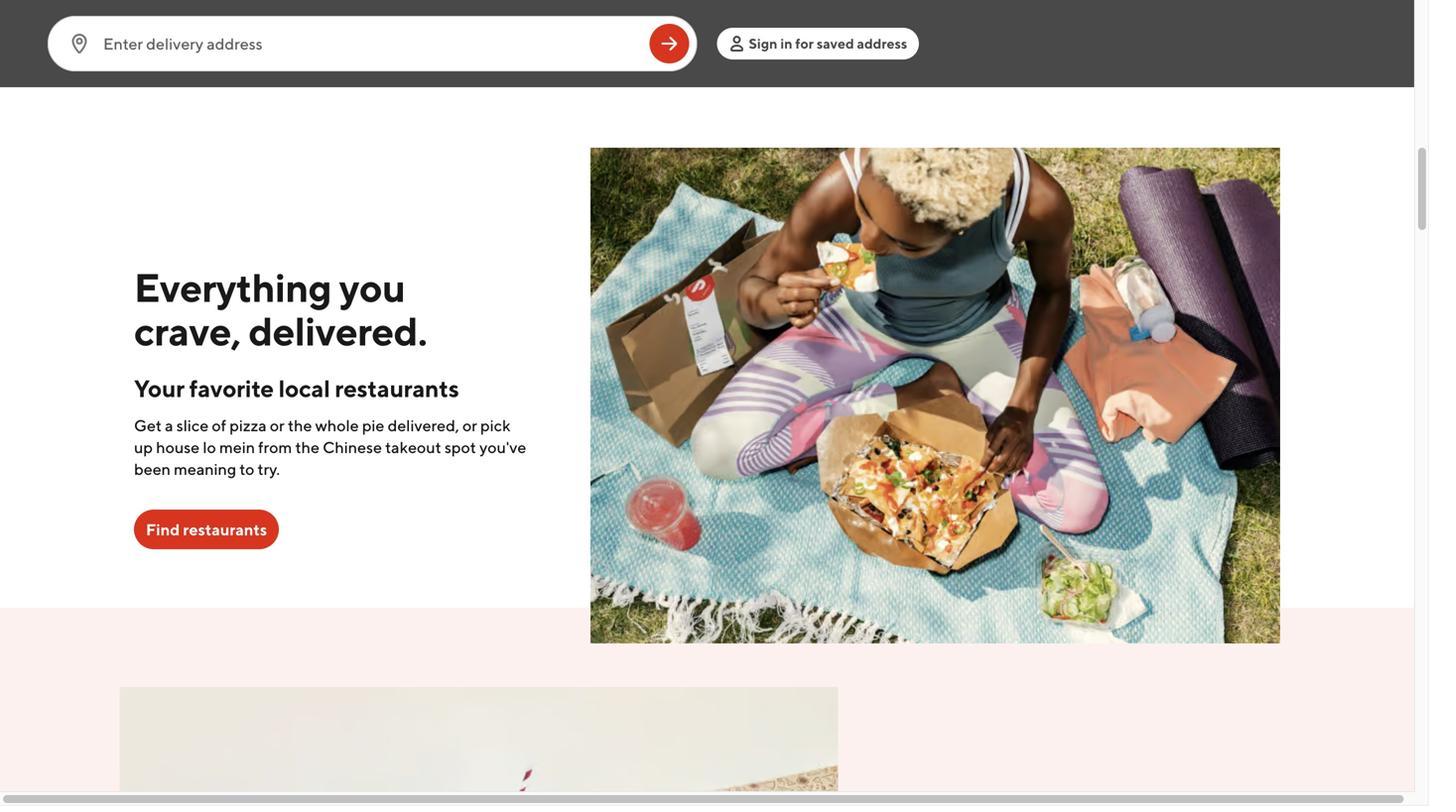 Task type: describe. For each thing, give the bounding box(es) containing it.
spot
[[445, 438, 476, 457]]

from
[[258, 438, 292, 457]]

try.
[[258, 460, 280, 479]]

sign
[[749, 35, 778, 52]]

find restaurants
[[146, 521, 267, 539]]

get a slice of pizza or the whole pie delivered, or pick up house lo mein from the chinese takeout spot you've been meaning to try.
[[134, 416, 526, 479]]

for
[[795, 35, 814, 52]]

everything you crave, delivered. image
[[591, 148, 1280, 644]]

you've
[[479, 438, 526, 457]]

of
[[212, 416, 226, 435]]

0 vertical spatial the
[[288, 416, 312, 435]]

delivered.
[[249, 308, 427, 355]]

find
[[146, 521, 180, 539]]

pick
[[480, 416, 511, 435]]

1 horizontal spatial restaurants
[[335, 375, 459, 403]]

0 horizontal spatial restaurants
[[183, 521, 267, 539]]

delivered,
[[388, 416, 459, 435]]

crave,
[[134, 308, 241, 355]]

takeout
[[385, 438, 441, 457]]

slice
[[176, 416, 209, 435]]

2 or from the left
[[462, 416, 477, 435]]

sign in for saved address link
[[717, 28, 919, 60]]

1 or from the left
[[270, 416, 285, 435]]

you
[[339, 264, 405, 311]]

saved
[[817, 35, 854, 52]]

sign in for saved address
[[749, 35, 907, 52]]



Task type: locate. For each thing, give the bounding box(es) containing it.
favorite
[[189, 375, 274, 403]]

house
[[156, 438, 200, 457]]

0 vertical spatial restaurants
[[335, 375, 459, 403]]

the right from
[[295, 438, 320, 457]]

meaning
[[174, 460, 236, 479]]

find restaurants link
[[134, 510, 279, 550]]

lo
[[203, 438, 216, 457]]

everything
[[134, 264, 332, 311]]

to
[[239, 460, 254, 479]]

the up from
[[288, 416, 312, 435]]

find restaurants image
[[658, 32, 681, 56]]

1 horizontal spatial or
[[462, 416, 477, 435]]

everything you crave, delivered.
[[134, 264, 427, 355]]

up
[[134, 438, 153, 457]]

restaurants
[[335, 375, 459, 403], [183, 521, 267, 539]]

0 horizontal spatial or
[[270, 416, 285, 435]]

1 vertical spatial restaurants
[[183, 521, 267, 539]]

your favorite local restaurants
[[134, 375, 459, 403]]

a
[[165, 416, 173, 435]]

get
[[134, 416, 162, 435]]

address
[[857, 35, 907, 52]]

restaurants up "pie"
[[335, 375, 459, 403]]

or up the "spot"
[[462, 416, 477, 435]]

dashpass is delivery for less image
[[120, 688, 838, 807]]

your
[[134, 375, 185, 403]]

restaurants right "find"
[[183, 521, 267, 539]]

chinese
[[323, 438, 382, 457]]

or
[[270, 416, 285, 435], [462, 416, 477, 435]]

in
[[780, 35, 793, 52]]

pie
[[362, 416, 384, 435]]

1 vertical spatial the
[[295, 438, 320, 457]]

pizza
[[230, 416, 267, 435]]

whole
[[315, 416, 359, 435]]

Your delivery address text field
[[103, 33, 638, 55]]

mein
[[219, 438, 255, 457]]

local
[[279, 375, 330, 403]]

the
[[288, 416, 312, 435], [295, 438, 320, 457]]

been
[[134, 460, 171, 479]]

or up from
[[270, 416, 285, 435]]



Task type: vqa. For each thing, say whether or not it's contained in the screenshot.
SAVED
yes



